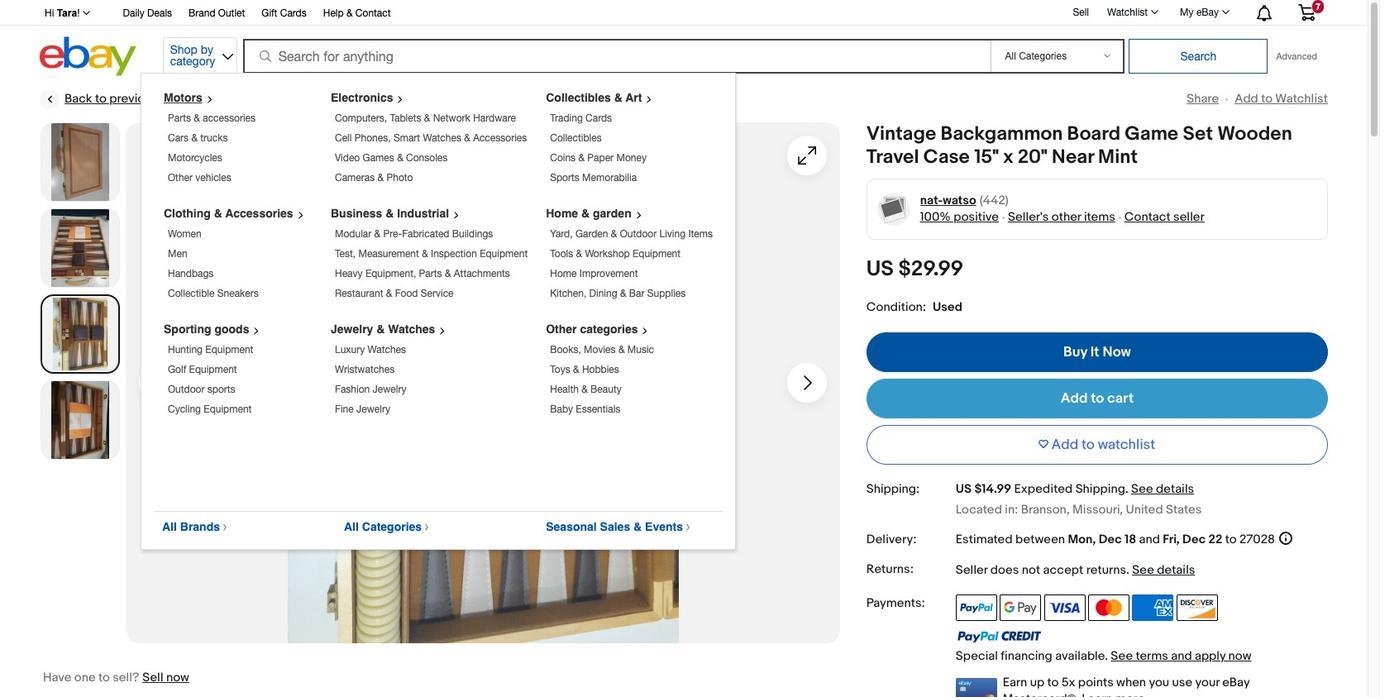 Task type: vqa. For each thing, say whether or not it's contained in the screenshot.


Task type: locate. For each thing, give the bounding box(es) containing it.
1 vertical spatial board
[[1067, 122, 1121, 146]]

other inside parts & accessories cars & trucks motorcycles other vehicles
[[168, 172, 193, 184]]

0 horizontal spatial hobbies
[[244, 91, 292, 107]]

wristwatches
[[335, 364, 395, 375]]

outdoor up tools & workshop equipment link
[[620, 228, 657, 240]]

1 vertical spatial toys & hobbies link
[[550, 364, 619, 375]]

outdoor up "cycling"
[[168, 384, 205, 395]]

and
[[1139, 532, 1160, 548], [1171, 648, 1192, 664]]

food
[[395, 288, 418, 299]]

nat-
[[920, 193, 943, 208]]

none submit inside banner
[[1129, 39, 1268, 74]]

1 horizontal spatial outdoor
[[620, 228, 657, 240]]

add left cart
[[1061, 390, 1088, 407]]

0 vertical spatial board
[[362, 91, 396, 107]]

details inside us $14.99 expedited shipping . see details located in: branson, missouri, united states
[[1156, 481, 1194, 497]]

cell
[[335, 132, 352, 144]]

cards inside "account" navigation
[[280, 7, 307, 19]]

watchlist right sell link
[[1107, 7, 1148, 18]]

toys up health
[[550, 364, 570, 375]]

smart
[[394, 132, 420, 144]]

sports
[[207, 384, 235, 395]]

sports memorabilia link
[[550, 172, 637, 184]]

1 horizontal spatial sell
[[1073, 6, 1089, 18]]

& up luxury watches link
[[376, 323, 385, 336]]

0 vertical spatial watches
[[423, 132, 461, 144]]

share button
[[1187, 91, 1219, 107]]

all
[[162, 520, 177, 533], [344, 520, 359, 533]]

0 vertical spatial add
[[1235, 91, 1259, 107]]

money
[[616, 152, 647, 164]]

& down inspection
[[445, 268, 451, 280]]

22
[[1209, 532, 1223, 548]]

& inside board & traditional games link
[[399, 91, 408, 107]]

handbags link
[[168, 268, 214, 280]]

1 all from the left
[[162, 520, 177, 533]]

vehicles
[[195, 172, 231, 184]]

& up cars & trucks link
[[194, 112, 200, 124]]

0 vertical spatial details
[[1156, 481, 1194, 497]]

0 vertical spatial jewelry
[[331, 323, 373, 336]]

0 vertical spatial us
[[866, 256, 894, 282]]

parts inside parts & accessories cars & trucks motorcycles other vehicles
[[168, 112, 191, 124]]

equipment down living on the top
[[633, 248, 681, 260]]

1 horizontal spatial us
[[956, 481, 972, 497]]

to left watchlist
[[1082, 437, 1095, 453]]

0 horizontal spatial toys & hobbies link
[[204, 91, 292, 108]]

ebay mastercard image
[[956, 678, 997, 697]]

0 horizontal spatial ebay
[[1197, 7, 1219, 18]]

1 horizontal spatial vintage
[[866, 122, 936, 146]]

0 vertical spatial cards
[[280, 7, 307, 19]]

& up accessories
[[232, 91, 241, 107]]

watches down the food
[[388, 323, 435, 336]]

earn
[[1003, 674, 1027, 690]]

dec left 18
[[1099, 532, 1122, 548]]

20"
[[1018, 146, 1048, 169]]

0 horizontal spatial accessories
[[225, 207, 293, 220]]

other up books,
[[546, 323, 577, 336]]

1 horizontal spatial contact
[[1124, 209, 1171, 225]]

baby essentials link
[[550, 404, 621, 415]]

heavy
[[335, 268, 363, 280]]

bar
[[629, 288, 645, 299]]

inspection
[[431, 248, 477, 260]]

& down fabricated
[[422, 248, 428, 260]]

modular
[[335, 228, 372, 240]]

cards inside trading cards collectibles coins & paper money sports memorabilia
[[586, 112, 612, 124]]

games up hardware
[[472, 91, 513, 107]]

0 vertical spatial accessories
[[473, 132, 527, 144]]

condition: used
[[866, 299, 962, 315]]

1 horizontal spatial toys
[[550, 364, 570, 375]]

watches down network
[[423, 132, 461, 144]]

clothing & accessories link
[[164, 207, 311, 220]]

& left "art"
[[614, 91, 623, 104]]

1 vertical spatial parts
[[419, 268, 442, 280]]

add inside add to cart link
[[1061, 390, 1088, 407]]

accessories
[[203, 112, 256, 124]]

sell now link
[[142, 670, 189, 686]]

board up computers,
[[362, 91, 396, 107]]

1 horizontal spatial other
[[546, 323, 577, 336]]

games inside board & traditional games link
[[472, 91, 513, 107]]

0 horizontal spatial dec
[[1099, 532, 1122, 548]]

0 horizontal spatial other
[[168, 172, 193, 184]]

1 vertical spatial jewelry
[[373, 384, 406, 395]]

cards right gift
[[280, 7, 307, 19]]

None submit
[[1129, 39, 1268, 74]]

missouri,
[[1073, 502, 1123, 518]]

other down "motorcycles"
[[168, 172, 193, 184]]

1 vertical spatial watches
[[388, 323, 435, 336]]

us
[[866, 256, 894, 282], [956, 481, 972, 497]]

0 horizontal spatial all
[[162, 520, 177, 533]]

1 horizontal spatial and
[[1171, 648, 1192, 664]]

0 vertical spatial .
[[1125, 481, 1129, 497]]

toys
[[204, 91, 229, 107], [550, 364, 570, 375]]

near
[[1052, 146, 1094, 169]]

1 vertical spatial collectibles
[[550, 132, 602, 144]]

us $14.99 expedited shipping . see details located in: branson, missouri, united states
[[956, 481, 1202, 518]]

& up cell phones, smart watches & accessories link
[[424, 112, 430, 124]]

equipment
[[480, 248, 528, 260], [633, 248, 681, 260], [205, 344, 253, 356], [189, 364, 237, 375], [204, 404, 252, 415]]

details up states
[[1156, 481, 1194, 497]]

wristwatches link
[[335, 364, 395, 375]]

positive
[[954, 209, 999, 225]]

contact left 'seller'
[[1124, 209, 1171, 225]]

2 vertical spatial jewelry
[[356, 404, 390, 415]]

& left photo
[[378, 172, 384, 184]]

home up yard,
[[546, 207, 578, 220]]

0 horizontal spatial us
[[866, 256, 894, 282]]

add for add to watchlist
[[1051, 437, 1079, 453]]

accessories down the 'vehicles' on the left
[[225, 207, 293, 220]]

1 vertical spatial home
[[550, 268, 577, 280]]

1 vertical spatial see
[[1132, 563, 1154, 578]]

vintage for vintage backgammon board game set wooden travel case 15" x 20" near mint
[[866, 122, 936, 146]]

add up "expedited"
[[1051, 437, 1079, 453]]

.
[[1125, 481, 1129, 497], [1126, 563, 1129, 578]]

1 vertical spatial us
[[956, 481, 972, 497]]

equipment down hunting equipment link
[[189, 364, 237, 375]]

watchlist down advanced
[[1275, 91, 1328, 107]]

modular & pre-fabricated buildings link
[[335, 228, 493, 240]]

1 vertical spatial outdoor
[[168, 384, 205, 395]]

0 horizontal spatial outdoor
[[168, 384, 205, 395]]

contact inside "account" navigation
[[355, 7, 391, 19]]

1 vertical spatial toys
[[550, 364, 570, 375]]

5x
[[1062, 674, 1075, 690]]

see details link down fri,
[[1132, 563, 1195, 578]]

see up 'when'
[[1111, 648, 1133, 664]]

other
[[168, 172, 193, 184], [546, 323, 577, 336]]

& up tools & workshop equipment link
[[611, 228, 617, 240]]

0 vertical spatial parts
[[168, 112, 191, 124]]

and right 18
[[1139, 532, 1160, 548]]

fine jewelry link
[[335, 404, 390, 415]]

0 vertical spatial see
[[1131, 481, 1153, 497]]

motorcycles link
[[168, 152, 222, 164]]

0 horizontal spatial now
[[166, 670, 189, 686]]

toys & hobbies link up accessories
[[204, 91, 292, 108]]

advanced link
[[1268, 40, 1326, 73]]

0 vertical spatial other
[[168, 172, 193, 184]]

to right the back
[[95, 91, 107, 107]]

& inside trading cards collectibles coins & paper money sports memorabilia
[[578, 152, 585, 164]]

now right 'sell?'
[[166, 670, 189, 686]]

1 horizontal spatial parts
[[419, 268, 442, 280]]

0 horizontal spatial parts
[[168, 112, 191, 124]]

see details link up united on the right of page
[[1131, 481, 1194, 497]]

0 horizontal spatial board
[[362, 91, 396, 107]]

hobbies down movies
[[582, 364, 619, 375]]

. down 18
[[1126, 563, 1129, 578]]

watches inside luxury watches wristwatches fashion jewelry fine jewelry
[[368, 344, 406, 356]]

yard, garden & outdoor living items tools & workshop equipment home improvement kitchen, dining & bar supplies
[[550, 228, 713, 299]]

1 horizontal spatial now
[[1229, 648, 1252, 664]]

equipment up attachments
[[480, 248, 528, 260]]

toys inside 'books, movies & music toys & hobbies health & beauty baby essentials'
[[550, 364, 570, 375]]

add up "wooden"
[[1235, 91, 1259, 107]]

& right sales
[[634, 520, 642, 533]]

contact right help
[[355, 7, 391, 19]]

2 vertical spatial watches
[[368, 344, 406, 356]]

vintage inside vintage backgammon board game set wooden travel case 15" x 20" near mint
[[866, 122, 936, 146]]

and up use
[[1171, 648, 1192, 664]]

hobbies up accessories
[[244, 91, 292, 107]]

games up cameras & photo link
[[363, 152, 394, 164]]

1 vertical spatial sell
[[142, 670, 163, 686]]

0 vertical spatial outdoor
[[620, 228, 657, 240]]

0 horizontal spatial toys
[[204, 91, 229, 107]]

it
[[1091, 344, 1100, 361]]

all categories
[[344, 520, 422, 533]]

games inside the "computers, tablets & network hardware cell phones, smart watches & accessories video games & consoles cameras & photo"
[[363, 152, 394, 164]]

0 vertical spatial vintage
[[528, 91, 572, 107]]

1 vertical spatial accessories
[[225, 207, 293, 220]]

vintage for vintage manufacture
[[528, 91, 572, 107]]

dec left 22
[[1183, 532, 1206, 548]]

&
[[346, 7, 353, 19], [232, 91, 241, 107], [399, 91, 408, 107], [614, 91, 623, 104], [194, 112, 200, 124], [424, 112, 430, 124], [191, 132, 198, 144], [464, 132, 470, 144], [397, 152, 403, 164], [578, 152, 585, 164], [378, 172, 384, 184], [214, 207, 222, 220], [385, 207, 394, 220], [581, 207, 590, 220], [374, 228, 381, 240], [611, 228, 617, 240], [422, 248, 428, 260], [576, 248, 582, 260], [445, 268, 451, 280], [386, 288, 392, 299], [620, 288, 626, 299], [376, 323, 385, 336], [618, 344, 625, 356], [573, 364, 579, 375], [582, 384, 588, 395], [634, 520, 642, 533]]

& right coins
[[578, 152, 585, 164]]

board inside board & traditional games link
[[362, 91, 396, 107]]

electronics link
[[331, 91, 411, 104]]

accessories down hardware
[[473, 132, 527, 144]]

other categories
[[546, 323, 638, 336]]

fabricated
[[402, 228, 449, 240]]

ebay right my
[[1197, 7, 1219, 18]]

& right clothing in the left of the page
[[214, 207, 222, 220]]

vintage up nat-
[[866, 122, 936, 146]]

see down 18
[[1132, 563, 1154, 578]]

banner
[[36, 0, 1328, 550]]

picture 4 of 4 image
[[41, 381, 119, 459]]

1 horizontal spatial ebay
[[1222, 674, 1250, 690]]

collectibles down trading cards 'link'
[[550, 132, 602, 144]]

1 vertical spatial add
[[1061, 390, 1088, 407]]

not
[[1022, 563, 1040, 578]]

us up located
[[956, 481, 972, 497]]

now
[[1229, 648, 1252, 664], [166, 670, 189, 686]]

0 vertical spatial ebay
[[1197, 7, 1219, 18]]

wooden
[[1218, 122, 1292, 146]]

0 horizontal spatial vintage
[[528, 91, 572, 107]]

cell phones, smart watches & accessories link
[[335, 132, 527, 144]]

to inside 'button'
[[1082, 437, 1095, 453]]

. up united on the right of page
[[1125, 481, 1129, 497]]

all left brands
[[162, 520, 177, 533]]

equipment inside yard, garden & outdoor living items tools & workshop equipment home improvement kitchen, dining & bar supplies
[[633, 248, 681, 260]]

parts down test, measurement & inspection equipment 'link'
[[419, 268, 442, 280]]

games up computers,
[[307, 91, 348, 107]]

1 vertical spatial see details link
[[1132, 563, 1195, 578]]

ebay right your
[[1222, 674, 1250, 690]]

1 vertical spatial hobbies
[[582, 364, 619, 375]]

collectibles up trading cards 'link'
[[546, 91, 611, 104]]

& left bar
[[620, 288, 626, 299]]

paypal credit image
[[956, 630, 1042, 643]]

1 vertical spatial ebay
[[1222, 674, 1250, 690]]

financing
[[1001, 648, 1053, 664]]

categories
[[362, 520, 422, 533]]

art
[[626, 91, 642, 104]]

2 all from the left
[[344, 520, 359, 533]]

books,
[[550, 344, 581, 356]]

parts up cars
[[168, 112, 191, 124]]

& up "tablets"
[[399, 91, 408, 107]]

1 vertical spatial now
[[166, 670, 189, 686]]

toys & hobbies link up health & beauty link at the left
[[550, 364, 619, 375]]

to left cart
[[1091, 390, 1104, 407]]

1 horizontal spatial watchlist
[[1275, 91, 1328, 107]]

details down fri,
[[1157, 563, 1195, 578]]

1 vertical spatial .
[[1126, 563, 1129, 578]]

us inside us $14.99 expedited shipping . see details located in: branson, missouri, united states
[[956, 481, 972, 497]]

2 horizontal spatial games
[[472, 91, 513, 107]]

1 vertical spatial contact
[[1124, 209, 1171, 225]]

returns:
[[866, 562, 914, 578]]

home & garden
[[546, 207, 632, 220]]

0 horizontal spatial and
[[1139, 532, 1160, 548]]

account navigation
[[36, 0, 1328, 26]]

consoles
[[406, 152, 448, 164]]

0 horizontal spatial contact
[[355, 7, 391, 19]]

collectibles & art link
[[546, 91, 659, 104]]

shipping
[[1076, 481, 1125, 497]]

advanced
[[1276, 51, 1317, 61]]

& left music on the left
[[618, 344, 625, 356]]

add for add to cart
[[1061, 390, 1088, 407]]

see
[[1131, 481, 1153, 497], [1132, 563, 1154, 578], [1111, 648, 1133, 664]]

points
[[1078, 674, 1114, 690]]

all left categories
[[344, 520, 359, 533]]

board left game
[[1067, 122, 1121, 146]]

add inside add to watchlist 'button'
[[1051, 437, 1079, 453]]

watches down jewelry & watches
[[368, 344, 406, 356]]

toys up parts & accessories link
[[204, 91, 229, 107]]

7
[[1316, 2, 1321, 12]]

cars
[[168, 132, 189, 144]]

0 horizontal spatial cards
[[280, 7, 307, 19]]

one
[[74, 670, 96, 686]]

jewelry up luxury
[[331, 323, 373, 336]]

0 horizontal spatial games
[[307, 91, 348, 107]]

service
[[421, 288, 454, 299]]

0 vertical spatial and
[[1139, 532, 1160, 548]]

0 vertical spatial sell
[[1073, 6, 1089, 18]]

see inside us $14.99 expedited shipping . see details located in: branson, missouri, united states
[[1131, 481, 1153, 497]]

shop by category
[[170, 43, 215, 68]]

1 horizontal spatial cards
[[586, 112, 612, 124]]

. inside us $14.99 expedited shipping . see details located in: branson, missouri, united states
[[1125, 481, 1129, 497]]

& down network
[[464, 132, 470, 144]]

sell right 'sell?'
[[142, 670, 163, 686]]

1 horizontal spatial games
[[363, 152, 394, 164]]

0 vertical spatial watchlist
[[1107, 7, 1148, 18]]

1 horizontal spatial board
[[1067, 122, 1121, 146]]

& right tools
[[576, 248, 582, 260]]

cards
[[280, 7, 307, 19], [586, 112, 612, 124]]

0 vertical spatial hobbies
[[244, 91, 292, 107]]

add for add to watchlist
[[1235, 91, 1259, 107]]

0 vertical spatial contact
[[355, 7, 391, 19]]

home down tools
[[550, 268, 577, 280]]

1 vertical spatial vintage
[[866, 122, 936, 146]]

vintage up trading
[[528, 91, 572, 107]]

trucks
[[200, 132, 228, 144]]

vintage
[[528, 91, 572, 107], [866, 122, 936, 146]]

picture 2 of 4 image
[[41, 209, 119, 287]]

1 horizontal spatial hobbies
[[582, 364, 619, 375]]

collectible sneakers link
[[168, 288, 259, 299]]

watches inside the "computers, tablets & network hardware cell phones, smart watches & accessories video games & consoles cameras & photo"
[[423, 132, 461, 144]]

1 horizontal spatial accessories
[[473, 132, 527, 144]]

accept
[[1043, 563, 1084, 578]]

outdoor inside yard, garden & outdoor living items tools & workshop equipment home improvement kitchen, dining & bar supplies
[[620, 228, 657, 240]]

see up united on the right of page
[[1131, 481, 1153, 497]]

game
[[1125, 122, 1179, 146]]

0 vertical spatial toys
[[204, 91, 229, 107]]

to left 5x
[[1047, 674, 1059, 690]]

1 vertical spatial cards
[[586, 112, 612, 124]]

outdoor sports link
[[168, 384, 235, 395]]

now right apply at the bottom right
[[1229, 648, 1252, 664]]

toys & hobbies
[[204, 91, 292, 107]]

events
[[645, 520, 683, 533]]

jewelry down wristwatches
[[373, 384, 406, 395]]

15"
[[974, 146, 999, 169]]

condition:
[[866, 299, 926, 315]]

0 horizontal spatial sell
[[142, 670, 163, 686]]

up
[[1030, 674, 1045, 690]]

sporting goods link
[[164, 323, 267, 336]]

cards down the collectibles & art link
[[586, 112, 612, 124]]

all brands link
[[162, 520, 234, 533]]

2 vertical spatial add
[[1051, 437, 1079, 453]]

clothing & accessories
[[164, 207, 293, 220]]

1 horizontal spatial all
[[344, 520, 359, 533]]

1 horizontal spatial dec
[[1183, 532, 1206, 548]]

equipment inside modular & pre-fabricated buildings test, measurement & inspection equipment heavy equipment, parts & attachments restaurant & food service
[[480, 248, 528, 260]]

sell left the watchlist link at the top right of page
[[1073, 6, 1089, 18]]

1 vertical spatial and
[[1171, 648, 1192, 664]]

coins
[[550, 152, 576, 164]]

picture 1 of 4 image
[[41, 123, 119, 201]]

seller's other items link
[[1008, 209, 1115, 225]]

& right cars
[[191, 132, 198, 144]]

0 horizontal spatial watchlist
[[1107, 7, 1148, 18]]

all for all categories
[[344, 520, 359, 533]]

jewelry down the fashion jewelry link in the left of the page
[[356, 404, 390, 415]]

ebay inside earn up to 5x points when you use your ebay mastercard®.
[[1222, 674, 1250, 690]]

equipment down goods at left
[[205, 344, 253, 356]]

& right help
[[346, 7, 353, 19]]

1 vertical spatial other
[[546, 323, 577, 336]]

collectibles inside trading cards collectibles coins & paper money sports memorabilia
[[550, 132, 602, 144]]



Task type: describe. For each thing, give the bounding box(es) containing it.
& up garden
[[581, 207, 590, 220]]

modular & pre-fabricated buildings test, measurement & inspection equipment heavy equipment, parts & attachments restaurant & food service
[[335, 228, 528, 299]]

google pay image
[[1000, 595, 1041, 621]]

and for terms
[[1171, 648, 1192, 664]]

ebay inside "link"
[[1197, 7, 1219, 18]]

parts & accessories link
[[168, 112, 256, 124]]

business & industrial
[[331, 207, 449, 220]]

nat-watso (442)
[[920, 193, 1009, 208]]

cards for trading
[[586, 112, 612, 124]]

discover image
[[1176, 595, 1218, 621]]

cards for gift
[[280, 7, 307, 19]]

to right one at the bottom left
[[98, 670, 110, 686]]

earn up to 5x points when you use your ebay mastercard®.
[[1003, 674, 1250, 697]]

fri,
[[1163, 532, 1180, 548]]

to up "wooden"
[[1261, 91, 1273, 107]]

handbags
[[168, 268, 214, 280]]

travel
[[866, 146, 919, 169]]

parts inside modular & pre-fabricated buildings test, measurement & inspection equipment heavy equipment, parts & attachments restaurant & food service
[[419, 268, 442, 280]]

us for us $29.99
[[866, 256, 894, 282]]

my
[[1180, 7, 1194, 18]]

0 vertical spatial home
[[546, 207, 578, 220]]

1 vertical spatial watchlist
[[1275, 91, 1328, 107]]

category
[[170, 55, 215, 68]]

goods
[[215, 323, 249, 336]]

0 vertical spatial now
[[1229, 648, 1252, 664]]

business & industrial link
[[331, 207, 467, 220]]

hobbies inside 'books, movies & music toys & hobbies health & beauty baby essentials'
[[582, 364, 619, 375]]

sell inside "account" navigation
[[1073, 6, 1089, 18]]

to right 22
[[1225, 532, 1237, 548]]

cycling equipment link
[[168, 404, 252, 415]]

estimated
[[956, 532, 1013, 548]]

health
[[550, 384, 579, 395]]

cart
[[1107, 390, 1134, 407]]

test,
[[335, 248, 356, 260]]

branson,
[[1021, 502, 1070, 518]]

heavy equipment, parts & attachments link
[[335, 268, 510, 280]]

seller
[[956, 563, 988, 578]]

garden
[[575, 228, 608, 240]]

0 vertical spatial collectibles
[[546, 91, 611, 104]]

paypal image
[[956, 595, 997, 621]]

trading
[[550, 112, 583, 124]]

& up the pre-
[[385, 207, 394, 220]]

previous
[[109, 91, 158, 107]]

0 vertical spatial see details link
[[1131, 481, 1194, 497]]

you
[[1149, 674, 1169, 690]]

luxury
[[335, 344, 365, 356]]

board & traditional games link
[[362, 91, 513, 108]]

terms
[[1136, 648, 1168, 664]]

improvement
[[580, 268, 638, 280]]

mastercard®.
[[1003, 691, 1079, 697]]

all brands
[[162, 520, 220, 533]]

estimated between mon, dec 18 and fri, dec 22 to 27028
[[956, 532, 1275, 548]]

nat watso image
[[877, 192, 911, 226]]

all for all brands
[[162, 520, 177, 533]]

sports
[[550, 172, 580, 184]]

seasonal sales & events link
[[546, 520, 697, 533]]

golf equipment link
[[168, 364, 237, 375]]

master card image
[[1088, 595, 1130, 621]]

visa image
[[1044, 595, 1085, 621]]

music
[[628, 344, 654, 356]]

watchlist
[[1098, 437, 1156, 453]]

phones,
[[355, 132, 391, 144]]

network
[[433, 112, 470, 124]]

women
[[168, 228, 202, 240]]

seasonal sales & events
[[546, 520, 683, 533]]

used
[[933, 299, 962, 315]]

have one to sell? sell now
[[43, 670, 189, 686]]

luxury watches wristwatches fashion jewelry fine jewelry
[[335, 344, 406, 415]]

games link
[[307, 91, 348, 108]]

women men handbags collectible sneakers
[[168, 228, 259, 299]]

daily
[[123, 7, 144, 19]]

test, measurement & inspection equipment link
[[335, 248, 528, 260]]

baby
[[550, 404, 573, 415]]

hi tara !
[[45, 7, 80, 19]]

picture 3 of 4 image
[[42, 296, 118, 372]]

brand
[[189, 7, 215, 19]]

cycling
[[168, 404, 201, 415]]

1 dec from the left
[[1099, 532, 1122, 548]]

measurement
[[358, 248, 419, 260]]

books, movies & music link
[[550, 344, 654, 356]]

my ebay link
[[1171, 2, 1237, 22]]

& up health & beauty link at the left
[[573, 364, 579, 375]]

& up photo
[[397, 152, 403, 164]]

set
[[1183, 122, 1213, 146]]

watchlist inside the watchlist link
[[1107, 7, 1148, 18]]

& up baby essentials link at the bottom of page
[[582, 384, 588, 395]]

hardware
[[473, 112, 516, 124]]

to inside earn up to 5x points when you use your ebay mastercard®.
[[1047, 674, 1059, 690]]

1 vertical spatial details
[[1157, 563, 1195, 578]]

deals
[[147, 7, 172, 19]]

see terms and apply now link
[[1111, 648, 1252, 664]]

Search for anything text field
[[245, 41, 988, 72]]

and for 18
[[1139, 532, 1160, 548]]

motors link
[[164, 91, 220, 104]]

outdoor inside the hunting equipment golf equipment outdoor sports cycling equipment
[[168, 384, 205, 395]]

clothing
[[164, 207, 211, 220]]

workshop
[[585, 248, 630, 260]]

1 horizontal spatial toys & hobbies link
[[550, 364, 619, 375]]

jewelry & watches link
[[331, 323, 453, 336]]

video
[[335, 152, 360, 164]]

by
[[201, 43, 213, 56]]

mon,
[[1068, 532, 1096, 548]]

home inside yard, garden & outdoor living items tools & workshop equipment home improvement kitchen, dining & bar supplies
[[550, 268, 577, 280]]

& left the food
[[386, 288, 392, 299]]

parts & accessories cars & trucks motorcycles other vehicles
[[168, 112, 256, 184]]

in:
[[1005, 502, 1018, 518]]

sell?
[[113, 670, 139, 686]]

equipment down sports
[[204, 404, 252, 415]]

add to watchlist button
[[866, 425, 1328, 465]]

daily deals link
[[123, 5, 172, 23]]

motors
[[164, 91, 202, 104]]

& inside help & contact link
[[346, 7, 353, 19]]

vintage backgammon board game set wooden travel case 15" x 20" near mint - picture 3 of 4 image
[[126, 122, 840, 643]]

& left the pre-
[[374, 228, 381, 240]]

outlet
[[218, 7, 245, 19]]

motorcycles
[[168, 152, 222, 164]]

us for us $14.99 expedited shipping . see details located in: branson, missouri, united states
[[956, 481, 972, 497]]

all categories link
[[344, 520, 436, 533]]

accessories inside the "computers, tablets & network hardware cell phones, smart watches & accessories video games & consoles cameras & photo"
[[473, 132, 527, 144]]

photo
[[387, 172, 413, 184]]

18
[[1125, 532, 1136, 548]]

0 vertical spatial toys & hobbies link
[[204, 91, 292, 108]]

2 vertical spatial see
[[1111, 648, 1133, 664]]

equipment,
[[365, 268, 416, 280]]

back to previous page link
[[40, 89, 190, 109]]

board inside vintage backgammon board game set wooden travel case 15" x 20" near mint
[[1067, 122, 1121, 146]]

use
[[1172, 674, 1193, 690]]

cars & trucks link
[[168, 132, 228, 144]]

your
[[1195, 674, 1220, 690]]

electronics
[[331, 91, 393, 104]]

2 dec from the left
[[1183, 532, 1206, 548]]

banner containing shop by category
[[36, 0, 1328, 550]]

expedited
[[1014, 481, 1073, 497]]

american express image
[[1132, 595, 1174, 621]]

contact seller link
[[1124, 209, 1205, 225]]



